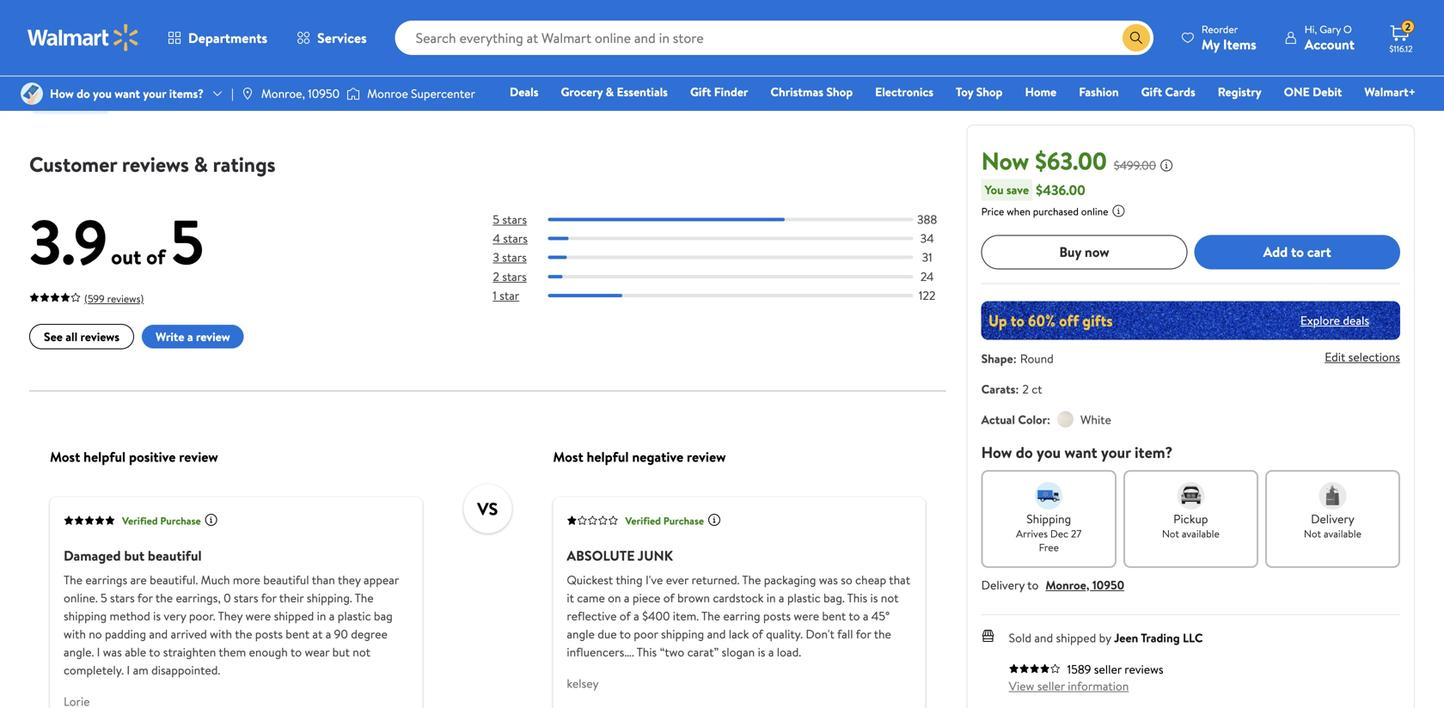 Task type: locate. For each thing, give the bounding box(es) containing it.
1 inside the 1 carat cushion cut moissanite solitaire stud earrings in 18k white gold plating over silver
[[720, 5, 725, 24]]

2 verified purchase from the left
[[625, 513, 704, 528]]

1 vertical spatial color
[[1018, 411, 1047, 428]]

1 horizontal spatial with
[[210, 626, 232, 643]]

beautiful up their
[[263, 572, 309, 589]]

were inside damaged but beautiful the earrings are beautiful. much more beautiful than they appear online. 5 stars for the earrings, 0 stars for their shipping.  the shipping method is very poor. they were shipped in a plastic bag with no padding and arrived with the posts bent at a 90 degree angle. i was able to straighten them enough to wear but not completely. i am disappointed.
[[245, 608, 271, 625]]

came
[[577, 590, 605, 607]]

carat right 3.5
[[557, 5, 590, 24]]

beautiful up beautiful.
[[148, 547, 202, 565]]

2 progress bar from the top
[[548, 237, 913, 240]]

review for most helpful negative review
[[687, 448, 726, 467]]

shipping right over
[[527, 75, 564, 89]]

1 verified purchase from the left
[[122, 513, 201, 528]]

1 horizontal spatial 10950
[[1092, 577, 1124, 593]]

2 plating from the left
[[791, 43, 832, 61]]

1 vertical spatial reviews
[[80, 328, 120, 345]]

for down are
[[137, 590, 153, 607]]

0 horizontal spatial and
[[149, 626, 168, 643]]

0 vertical spatial you
[[93, 85, 112, 102]]

registry link
[[1210, 83, 1269, 101]]

0 vertical spatial i
[[97, 644, 100, 661]]

plating inside "4 prong 2 carat round shaped moissanite solitaire stud earrings in 18k rose gold plating over silver"
[[135, 43, 176, 61]]

plastic
[[787, 590, 821, 607], [338, 608, 371, 625]]

4 product group from the left
[[720, 0, 926, 121]]

0 horizontal spatial cut
[[351, 24, 373, 43]]

want for items?
[[115, 85, 140, 102]]

legal information image
[[1112, 204, 1126, 218]]

toy shop link
[[948, 83, 1010, 101]]

1 carat from the left
[[94, 5, 127, 24]]

0
[[224, 590, 231, 607]]

completely.
[[64, 662, 124, 679]]

carat up the walmart image
[[94, 5, 127, 24]]

1 horizontal spatial verified purchase
[[625, 513, 704, 528]]

cut inside the unique 3.5 carat round cut moissanite heart shaped prongs earrings stud in 18k white gold over silver 3+ day shipping
[[635, 5, 657, 24]]

bent left at
[[286, 626, 310, 643]]

0 horizontal spatial available
[[1182, 526, 1220, 541]]

0 vertical spatial in
[[574, 43, 584, 61]]

a right on at the bottom left of page
[[624, 590, 630, 607]]

explore deals
[[1301, 312, 1369, 329]]

silver up electronics link
[[869, 43, 902, 61]]

3 over from the left
[[835, 43, 865, 61]]

1 horizontal spatial verified
[[625, 513, 661, 528]]

: for carats
[[1016, 381, 1019, 397]]

1 progress bar from the top
[[548, 218, 913, 221]]

and inside damaged but beautiful the earrings are beautiful. much more beautiful than they appear online. 5 stars for the earrings, 0 stars for their shipping.  the shipping method is very poor. they were shipped in a plastic bag with no padding and arrived with the posts bent at a 90 degree angle. i was able to straighten them enough to wear but not completely. i am disappointed.
[[149, 626, 168, 643]]

moissanite stud earrings, 0.85 ct df color ideal cut lab created diamond 18k white gold over sterling silver earrings for women with certificate of authenticity
[[262, 5, 465, 99]]

1 were from the left
[[245, 608, 271, 625]]

cheap
[[855, 572, 886, 589]]

earrings inside the 1 carat cushion cut moissanite solitaire stud earrings in 18k white gold plating over silver
[[803, 24, 851, 43]]

for inside moissanite stud earrings, 0.85 ct df color ideal cut lab created diamond 18k white gold over sterling silver earrings for women with certificate of authenticity
[[399, 61, 417, 80]]

: left ct
[[1016, 381, 1019, 397]]

jeen
[[1114, 629, 1138, 646]]

home
[[1025, 83, 1057, 100]]

cut inside the 1 carat cushion cut moissanite solitaire stud earrings in 18k white gold plating over silver
[[816, 5, 838, 24]]

trading
[[1141, 629, 1180, 646]]

plastic inside 'absolute junk quickest thing i've ever returned. the packaging was so cheap that it came on a piece of brown cardstock in a plastic bag. this is not reflective of a $400 item. the earring posts were bent to a 45° angle due to poor shipping and lack of quality. don't fall for the influencers…. this "two carat" slogan is a load.'
[[787, 590, 821, 607]]

posts inside 'absolute junk quickest thing i've ever returned. the packaging was so cheap that it came on a piece of brown cardstock in a plastic bag. this is not reflective of a $400 item. the earring posts were bent to a 45° angle due to poor shipping and lack of quality. don't fall for the influencers…. this "two carat" slogan is a load.'
[[763, 608, 791, 625]]

0 horizontal spatial this
[[637, 644, 657, 661]]

4 for 4 stars
[[493, 230, 500, 247]]

account
[[1305, 35, 1355, 54]]

silver inside the unique 3.5 carat round cut moissanite heart shaped prongs earrings stud in 18k white gold over silver 3+ day shipping
[[521, 61, 554, 80]]

2 vertical spatial is
[[758, 644, 766, 661]]

their
[[279, 590, 304, 607]]

0 horizontal spatial gift
[[690, 83, 711, 100]]

0 horizontal spatial shipped
[[274, 608, 314, 625]]

were right they
[[245, 608, 271, 625]]

was down padding on the left of the page
[[103, 644, 122, 661]]

0 horizontal spatial shaped
[[172, 5, 216, 24]]

review right negative
[[687, 448, 726, 467]]

in
[[574, 43, 584, 61], [767, 590, 776, 607], [317, 608, 326, 625]]

verified up junk at the left bottom of the page
[[625, 513, 661, 528]]

not inside delivery not available
[[1304, 526, 1321, 541]]

stars down 5 stars
[[503, 230, 528, 247]]

0 horizontal spatial but
[[124, 547, 145, 565]]

was inside damaged but beautiful the earrings are beautiful. much more beautiful than they appear online. 5 stars for the earrings, 0 stars for their shipping.  the shipping method is very poor. they were shipped in a plastic bag with no padding and arrived with the posts bent at a 90 degree angle. i was able to straighten them enough to wear but not completely. i am disappointed.
[[103, 644, 122, 661]]

2 product group from the left
[[262, 0, 467, 121]]

1 horizontal spatial most
[[553, 448, 583, 467]]

reviews down how do you want your items? on the left of the page
[[122, 150, 189, 179]]

stud down 3.5
[[543, 43, 570, 61]]

to left cart
[[1291, 242, 1304, 261]]

1 horizontal spatial purchase
[[663, 513, 704, 528]]

in right cushion
[[855, 24, 866, 43]]

3 progress bar from the top
[[548, 256, 913, 259]]

0 vertical spatial color
[[283, 24, 316, 43]]

1 gift from the left
[[690, 83, 711, 100]]

with inside moissanite stud earrings, 0.85 ct df color ideal cut lab created diamond 18k white gold over sterling silver earrings for women with certificate of authenticity
[[262, 80, 287, 99]]

0 horizontal spatial you
[[93, 85, 112, 102]]

this down so
[[847, 590, 868, 607]]

0 horizontal spatial &
[[194, 150, 208, 179]]

Walmart Site-Wide search field
[[395, 21, 1153, 55]]

posts up quality.
[[763, 608, 791, 625]]

do for how do you want your item?
[[1016, 442, 1033, 463]]

2 down 3
[[493, 268, 499, 285]]

shaped inside "4 prong 2 carat round shaped moissanite solitaire stud earrings in 18k rose gold plating over silver"
[[172, 5, 216, 24]]

2 shop from the left
[[976, 83, 1003, 100]]

18k up certificate
[[319, 43, 339, 61]]

silver up "deals" "link"
[[521, 61, 554, 80]]

seller for 1589
[[1094, 661, 1122, 678]]

 image
[[21, 83, 43, 105]]

1 horizontal spatial was
[[819, 572, 838, 589]]

5 progress bar from the top
[[548, 294, 913, 297]]

grocery & essentials link
[[553, 83, 676, 101]]

arrived
[[171, 626, 207, 643]]

1 horizontal spatial and
[[707, 626, 726, 643]]

0 horizontal spatial reviews
[[80, 328, 120, 345]]

christmas shop link
[[763, 83, 861, 101]]

stud inside "4 prong 2 carat round shaped moissanite solitaire stud earrings in 18k rose gold plating over silver"
[[151, 24, 178, 43]]

silver down the services dropdown button
[[311, 61, 344, 80]]

2 most from the left
[[553, 448, 583, 467]]

available inside delivery not available
[[1324, 526, 1362, 541]]

0 vertical spatial this
[[847, 590, 868, 607]]

18k up grocery at the top of the page
[[587, 43, 608, 61]]

verified purchase
[[122, 513, 201, 528], [625, 513, 704, 528]]

 image right |
[[241, 87, 254, 101]]

4
[[33, 5, 41, 24], [493, 230, 500, 247]]

shop for christmas shop
[[826, 83, 853, 100]]

0 horizontal spatial most
[[50, 448, 80, 467]]

2 helpful from the left
[[587, 448, 629, 467]]

one debit link
[[1276, 83, 1350, 101]]

over inside "4 prong 2 carat round shaped moissanite solitaire stud earrings in 18k rose gold plating over silver"
[[180, 43, 210, 61]]

1 horizontal spatial want
[[1065, 442, 1097, 463]]

2 vertical spatial 1
[[493, 287, 497, 304]]

the down 45°
[[874, 626, 891, 643]]

1 horizontal spatial i
[[127, 662, 130, 679]]

0 horizontal spatial 4
[[33, 5, 41, 24]]

0 horizontal spatial is
[[153, 608, 161, 625]]

round up the walmart image
[[131, 5, 169, 24]]

1 vertical spatial was
[[103, 644, 122, 661]]

white inside moissanite stud earrings, 0.85 ct df color ideal cut lab created diamond 18k white gold over sterling silver earrings for women with certificate of authenticity
[[343, 43, 378, 61]]

1 vertical spatial delivery
[[981, 577, 1025, 593]]

in inside damaged but beautiful the earrings are beautiful. much more beautiful than they appear online. 5 stars for the earrings, 0 stars for their shipping.  the shipping method is very poor. they were shipped in a plastic bag with no padding and arrived with the posts bent at a 90 degree angle. i was able to straighten them enough to wear but not completely. i am disappointed.
[[317, 608, 326, 625]]

3+ day shipping down the diamond
[[265, 75, 334, 89]]

earrings inside "4 prong 2 carat round shaped moissanite solitaire stud earrings in 18k rose gold plating over silver"
[[182, 24, 230, 43]]

review right "write"
[[196, 328, 230, 345]]

verified purchase for junk
[[625, 513, 704, 528]]

toy shop
[[956, 83, 1003, 100]]

stars right 3
[[502, 249, 527, 266]]

solitaire up the 2-day shipping
[[720, 24, 769, 43]]

3 product group from the left
[[491, 0, 696, 121]]

0 horizontal spatial beautiful
[[148, 547, 202, 565]]

delivery for not
[[1311, 510, 1355, 527]]

not inside pickup not available
[[1162, 526, 1179, 541]]

5 right out
[[170, 198, 204, 285]]

10950 up sold and shipped by jeen trading llc
[[1092, 577, 1124, 593]]

carat
[[94, 5, 127, 24], [557, 5, 590, 24], [728, 5, 761, 24]]

1 vertical spatial i
[[127, 662, 130, 679]]

your for items?
[[143, 85, 166, 102]]

the down they
[[355, 590, 374, 607]]

this down poor in the left of the page
[[637, 644, 657, 661]]

brown
[[677, 590, 710, 607]]

not down intent image for pickup
[[1162, 526, 1179, 541]]

1 horizontal spatial over
[[413, 43, 443, 61]]

over up items?
[[180, 43, 210, 61]]

0 vertical spatial delivery
[[1311, 510, 1355, 527]]

available inside pickup not available
[[1182, 526, 1220, 541]]

round up ct
[[1020, 350, 1054, 367]]

0 horizontal spatial shop
[[826, 83, 853, 100]]

1 horizontal spatial 1
[[493, 287, 497, 304]]

5
[[170, 198, 204, 285], [493, 211, 499, 228], [101, 590, 107, 607]]

4 gold from the left
[[759, 43, 787, 61]]

walmart image
[[28, 24, 139, 52]]

up to sixty percent off deals. shop now. image
[[981, 301, 1400, 340]]

1 over from the left
[[180, 43, 210, 61]]

shipping.
[[307, 590, 352, 607]]

most for most helpful positive review
[[50, 448, 80, 467]]

progress bar for 31
[[548, 256, 913, 259]]

2
[[83, 5, 91, 24], [1405, 20, 1411, 34], [493, 268, 499, 285], [1022, 381, 1029, 397]]

3+ up customer
[[36, 96, 48, 111]]

not inside damaged but beautiful the earrings are beautiful. much more beautiful than they appear online. 5 stars for the earrings, 0 stars for their shipping.  the shipping method is very poor. they were shipped in a plastic bag with no padding and arrived with the posts bent at a 90 degree angle. i was able to straighten them enough to wear but not completely. i am disappointed.
[[353, 644, 370, 661]]

0 horizontal spatial purchase
[[160, 513, 201, 528]]

2 horizontal spatial round
[[1020, 350, 1054, 367]]

$116.12
[[1390, 43, 1413, 55]]

2 gold from the left
[[381, 43, 410, 61]]

1 for 1 star
[[493, 287, 497, 304]]

silver
[[869, 43, 902, 61], [33, 61, 65, 80], [311, 61, 344, 80], [521, 61, 554, 80]]

0 horizontal spatial 3+ day shipping
[[36, 96, 105, 111]]

1 horizontal spatial cut
[[635, 5, 657, 24]]

10950 down the sterling
[[308, 85, 340, 102]]

solitaire inside the 1 carat cushion cut moissanite solitaire stud earrings in 18k white gold plating over silver
[[720, 24, 769, 43]]

shop
[[826, 83, 853, 100], [976, 83, 1003, 100]]

1 vertical spatial :
[[1016, 381, 1019, 397]]

review inside write a review link
[[196, 328, 230, 345]]

1 vertical spatial monroe,
[[1046, 577, 1090, 593]]

0 horizontal spatial not
[[353, 644, 370, 661]]

0 horizontal spatial delivery
[[981, 577, 1025, 593]]

absolute junk quickest thing i've ever returned. the packaging was so cheap that it came on a piece of brown cardstock in a plastic bag. this is not reflective of a $400 item. the earring posts were bent to a 45° angle due to poor shipping and lack of quality. don't fall for the influencers…. this "two carat" slogan is a load.
[[567, 547, 910, 661]]

stud
[[328, 5, 356, 24], [151, 24, 178, 43], [772, 24, 799, 43], [543, 43, 570, 61]]

2 were from the left
[[794, 608, 819, 625]]

with down the diamond
[[262, 80, 287, 99]]

0 horizontal spatial your
[[143, 85, 166, 102]]

verified purchase information image
[[204, 513, 218, 527]]

view seller information
[[1009, 678, 1129, 694]]

shipping inside the unique 3.5 carat round cut moissanite heart shaped prongs earrings stud in 18k white gold over silver 3+ day shipping
[[527, 75, 564, 89]]

color
[[283, 24, 316, 43], [1018, 411, 1047, 428]]

18k inside moissanite stud earrings, 0.85 ct df color ideal cut lab created diamond 18k white gold over sterling silver earrings for women with certificate of authenticity
[[319, 43, 339, 61]]

1 vertical spatial but
[[332, 644, 350, 661]]

unique 3.5 carat round cut moissanite heart shaped prongs earrings stud in 18k white gold over silver 3+ day shipping
[[491, 5, 683, 89]]

of right certificate
[[359, 80, 371, 99]]

most helpful negative review
[[553, 448, 726, 467]]

moissanite inside the 1 carat cushion cut moissanite solitaire stud earrings in 18k white gold plating over silver
[[841, 5, 904, 24]]

online.
[[64, 590, 98, 607]]

a left 45°
[[863, 608, 869, 625]]

3+ down the diamond
[[265, 75, 277, 89]]

is down cheap
[[870, 590, 878, 607]]

2 horizontal spatial reviews
[[1125, 661, 1164, 678]]

solitaire up how do you want your items? on the left of the page
[[99, 24, 148, 43]]

plating up christmas shop
[[791, 43, 832, 61]]

earrings up christmas shop
[[803, 24, 851, 43]]

bent down the 'bag.'
[[822, 608, 846, 625]]

on
[[608, 590, 621, 607]]

in up at
[[317, 608, 326, 625]]

earrings up monroe
[[347, 61, 396, 80]]

verified up are
[[122, 513, 158, 528]]

0 vertical spatial monroe,
[[261, 85, 305, 102]]

4 inside "4 prong 2 carat round shaped moissanite solitaire stud earrings in 18k rose gold plating over silver"
[[33, 5, 41, 24]]

disappointed.
[[151, 662, 220, 679]]

you
[[985, 181, 1004, 198]]

helpful
[[84, 448, 126, 467], [587, 448, 629, 467]]

want left item?
[[1065, 442, 1097, 463]]

the
[[156, 590, 173, 607], [235, 626, 252, 643], [874, 626, 891, 643]]

18k up electronics link
[[869, 24, 890, 43]]

pickup
[[1174, 510, 1208, 527]]

0 vertical spatial 3+ day shipping
[[265, 75, 334, 89]]

gold
[[103, 43, 132, 61], [381, 43, 410, 61], [650, 43, 678, 61], [759, 43, 787, 61]]

1 horizontal spatial do
[[1016, 442, 1033, 463]]

earrings
[[85, 572, 127, 589]]

18k inside the 1 carat cushion cut moissanite solitaire stud earrings in 18k white gold plating over silver
[[869, 24, 890, 43]]

in inside the 1 carat cushion cut moissanite solitaire stud earrings in 18k white gold plating over silver
[[855, 24, 866, 43]]

gold up the 2-day shipping
[[759, 43, 787, 61]]

product group containing 1 carat cushion cut moissanite solitaire stud earrings in 18k white gold plating over silver
[[720, 0, 926, 121]]

carats : 2 ct
[[981, 381, 1042, 397]]

0 horizontal spatial verified
[[122, 513, 158, 528]]

review for most helpful positive review
[[179, 448, 218, 467]]

2 horizontal spatial 1
[[720, 5, 725, 24]]

& left ratings
[[194, 150, 208, 179]]

you for how do you want your items?
[[93, 85, 112, 102]]

do for how do you want your items?
[[77, 85, 90, 102]]

0 vertical spatial 10950
[[308, 85, 340, 102]]

$499.00
[[1114, 157, 1156, 174]]

2 horizontal spatial carat
[[728, 5, 761, 24]]

0 horizontal spatial round
[[131, 5, 169, 24]]

1 verified from the left
[[122, 513, 158, 528]]

do down actual color :
[[1016, 442, 1033, 463]]

cut right cushion
[[816, 5, 838, 24]]

shaped right heart
[[595, 24, 639, 43]]

1 plating from the left
[[135, 43, 176, 61]]

1 horizontal spatial round
[[594, 5, 632, 24]]

progress bar
[[548, 218, 913, 221], [548, 237, 913, 240], [548, 256, 913, 259], [548, 275, 913, 278], [548, 294, 913, 297]]

2 over from the left
[[413, 43, 443, 61]]

round inside the unique 3.5 carat round cut moissanite heart shaped prongs earrings stud in 18k white gold over silver 3+ day shipping
[[594, 5, 632, 24]]

2 purchase from the left
[[663, 513, 704, 528]]

3 gold from the left
[[650, 43, 678, 61]]

2 solitaire from the left
[[720, 24, 769, 43]]

quickest
[[567, 572, 613, 589]]

0 vertical spatial not
[[881, 590, 899, 607]]

round
[[131, 5, 169, 24], [594, 5, 632, 24], [1020, 350, 1054, 367]]

finder
[[714, 83, 748, 100]]

not for pickup
[[1162, 526, 1179, 541]]

is inside damaged but beautiful the earrings are beautiful. much more beautiful than they appear online. 5 stars for the earrings, 0 stars for their shipping.  the shipping method is very poor. they were shipped in a plastic bag with no padding and arrived with the posts bent at a 90 degree angle. i was able to straighten them enough to wear but not completely. i am disappointed.
[[153, 608, 161, 625]]

earrings up items?
[[182, 24, 230, 43]]

product group
[[33, 0, 238, 121], [262, 0, 467, 121], [491, 0, 696, 121], [720, 0, 926, 121]]

grocery
[[561, 83, 603, 100]]

earrings,
[[176, 590, 221, 607]]

silver inside moissanite stud earrings, 0.85 ct df color ideal cut lab created diamond 18k white gold over sterling silver earrings for women with certificate of authenticity
[[311, 61, 344, 80]]

want down "4 prong 2 carat round shaped moissanite solitaire stud earrings in 18k rose gold plating over silver"
[[115, 85, 140, 102]]

day inside the unique 3.5 carat round cut moissanite heart shaped prongs earrings stud in 18k white gold over silver 3+ day shipping
[[509, 75, 524, 89]]

stars
[[502, 211, 527, 228], [503, 230, 528, 247], [502, 249, 527, 266], [502, 268, 527, 285], [110, 590, 135, 607], [234, 590, 258, 607]]

moissanite inside the unique 3.5 carat round cut moissanite heart shaped prongs earrings stud in 18k white gold over silver 3+ day shipping
[[491, 24, 554, 43]]

electronics link
[[867, 83, 941, 101]]

and
[[149, 626, 168, 643], [707, 626, 726, 643], [1034, 629, 1053, 646]]

gold inside "4 prong 2 carat round shaped moissanite solitaire stud earrings in 18k rose gold plating over silver"
[[103, 43, 132, 61]]

seller for view
[[1037, 678, 1065, 694]]

gift for gift finder
[[690, 83, 711, 100]]

of down ever
[[663, 590, 675, 607]]

padding
[[105, 626, 146, 643]]

0 vertical spatial &
[[606, 83, 614, 100]]

were inside 'absolute junk quickest thing i've ever returned. the packaging was so cheap that it came on a piece of brown cardstock in a plastic bag. this is not reflective of a $400 item. the earring posts were bent to a 45° angle due to poor shipping and lack of quality. don't fall for the influencers…. this "two carat" slogan is a load.'
[[794, 608, 819, 625]]

1 vertical spatial do
[[1016, 442, 1033, 463]]

1 horizontal spatial 4
[[493, 230, 500, 247]]

3 carat from the left
[[728, 5, 761, 24]]

$400
[[642, 608, 670, 625]]

shaped inside the unique 3.5 carat round cut moissanite heart shaped prongs earrings stud in 18k white gold over silver 3+ day shipping
[[595, 24, 639, 43]]

moissanite inside "4 prong 2 carat round shaped moissanite solitaire stud earrings in 18k rose gold plating over silver"
[[33, 24, 96, 43]]

stars for 4 stars
[[503, 230, 528, 247]]

:
[[1013, 350, 1017, 367], [1016, 381, 1019, 397], [1047, 411, 1050, 428]]

in inside 'absolute junk quickest thing i've ever returned. the packaging was so cheap that it came on a piece of brown cardstock in a plastic bag. this is not reflective of a $400 item. the earring posts were bent to a 45° angle due to poor shipping and lack of quality. don't fall for the influencers…. this "two carat" slogan is a load.'
[[767, 590, 776, 607]]

2 up the walmart image
[[83, 5, 91, 24]]

want for item?
[[1065, 442, 1097, 463]]

gold inside moissanite stud earrings, 0.85 ct df color ideal cut lab created diamond 18k white gold over sterling silver earrings for women with certificate of authenticity
[[381, 43, 410, 61]]

0 horizontal spatial seller
[[1037, 678, 1065, 694]]

for right fall at the right of page
[[856, 626, 871, 643]]

0 horizontal spatial how
[[50, 85, 74, 102]]

how for how do you want your item?
[[981, 442, 1012, 463]]

1 helpful from the left
[[84, 448, 126, 467]]

stars for 3 stars
[[502, 249, 527, 266]]

how down rose
[[50, 85, 74, 102]]

shipped inside damaged but beautiful the earrings are beautiful. much more beautiful than they appear online. 5 stars for the earrings, 0 stars for their shipping.  the shipping method is very poor. they were shipped in a plastic bag with no padding and arrived with the posts bent at a 90 degree angle. i was able to straighten them enough to wear but not completely. i am disappointed.
[[274, 608, 314, 625]]

0 horizontal spatial over
[[180, 43, 210, 61]]

: up carats : 2 ct
[[1013, 350, 1017, 367]]

a down shipping.
[[329, 608, 335, 625]]

1 product group from the left
[[33, 0, 238, 121]]

the down beautiful.
[[156, 590, 173, 607]]

1 vertical spatial your
[[1101, 442, 1131, 463]]

2 not from the left
[[1304, 526, 1321, 541]]

5 down earrings in the left bottom of the page
[[101, 590, 107, 607]]

free
[[1039, 540, 1059, 555]]

shape : round
[[981, 350, 1054, 367]]

carat left cushion
[[728, 5, 761, 24]]

of right out
[[146, 242, 165, 271]]

1 horizontal spatial shaped
[[595, 24, 639, 43]]

1
[[720, 5, 725, 24], [88, 68, 91, 83], [493, 287, 497, 304]]

0 horizontal spatial 1
[[88, 68, 91, 83]]

now $63.00
[[981, 144, 1107, 178]]

available down intent image for delivery
[[1324, 526, 1362, 541]]

a left load.
[[768, 644, 774, 661]]

price when purchased online
[[981, 204, 1108, 219]]

stud up the 2-day shipping
[[772, 24, 799, 43]]

debit
[[1313, 83, 1342, 100]]

1 not from the left
[[1162, 526, 1179, 541]]

monroe, 10950 button
[[1046, 577, 1124, 593]]

helpful left positive
[[84, 448, 126, 467]]

1 vertical spatial beautiful
[[263, 572, 309, 589]]

earrings inside moissanite stud earrings, 0.85 ct df color ideal cut lab created diamond 18k white gold over sterling silver earrings for women with certificate of authenticity
[[347, 61, 396, 80]]

1 vertical spatial want
[[1065, 442, 1097, 463]]

monroe, down 'free'
[[1046, 577, 1090, 593]]

1 horizontal spatial 3+
[[265, 75, 277, 89]]

3.8741 stars out of 5, based on 1589 seller reviews element
[[1009, 663, 1061, 674]]

1 solitaire from the left
[[99, 24, 148, 43]]

is right slogan
[[758, 644, 766, 661]]

2 verified from the left
[[625, 513, 661, 528]]

1 available from the left
[[1182, 526, 1220, 541]]

verified purchase up junk at the left bottom of the page
[[625, 513, 704, 528]]

0 horizontal spatial helpful
[[84, 448, 126, 467]]

of down on at the bottom left of page
[[620, 608, 631, 625]]

1 vertical spatial plastic
[[338, 608, 371, 625]]

this
[[847, 590, 868, 607], [637, 644, 657, 661]]

purchase for damaged but beautiful
[[160, 513, 201, 528]]

delivery not available
[[1304, 510, 1362, 541]]

0 horizontal spatial bent
[[286, 626, 310, 643]]

to left wear
[[291, 644, 302, 661]]

1 horizontal spatial reviews
[[122, 150, 189, 179]]

1 horizontal spatial your
[[1101, 442, 1131, 463]]

0 vertical spatial is
[[870, 590, 878, 607]]

solitaire inside "4 prong 2 carat round shaped moissanite solitaire stud earrings in 18k rose gold plating over silver"
[[99, 24, 148, 43]]

4 progress bar from the top
[[548, 275, 913, 278]]

 image left monroe
[[347, 85, 360, 102]]

0 vertical spatial do
[[77, 85, 90, 102]]

delivery inside delivery not available
[[1311, 510, 1355, 527]]

returned.
[[692, 572, 740, 589]]

2 gift from the left
[[1141, 83, 1162, 100]]

1 horizontal spatial you
[[1037, 442, 1061, 463]]

in down packaging
[[767, 590, 776, 607]]

verified for but
[[122, 513, 158, 528]]

0 vertical spatial but
[[124, 547, 145, 565]]

1 gold from the left
[[103, 43, 132, 61]]

pickup not available
[[1162, 510, 1220, 541]]

services button
[[282, 17, 381, 58]]

and inside 'absolute junk quickest thing i've ever returned. the packaging was so cheap that it came on a piece of brown cardstock in a plastic bag. this is not reflective of a $400 item. the earring posts were bent to a 45° angle due to poor shipping and lack of quality. don't fall for the influencers…. this "two carat" slogan is a load.'
[[707, 626, 726, 643]]

0 horizontal spatial were
[[245, 608, 271, 625]]

in inside the unique 3.5 carat round cut moissanite heart shaped prongs earrings stud in 18k white gold over silver 3+ day shipping
[[574, 43, 584, 61]]

1 shop from the left
[[826, 83, 853, 100]]

created
[[400, 24, 449, 43]]

stud inside the 1 carat cushion cut moissanite solitaire stud earrings in 18k white gold plating over silver
[[772, 24, 799, 43]]

1 vertical spatial shipped
[[1056, 629, 1096, 646]]

product group containing moissanite stud earrings, 0.85 ct df color ideal cut lab created diamond 18k white gold over sterling silver earrings for women with certificate of authenticity
[[262, 0, 467, 121]]

0 horizontal spatial monroe,
[[261, 85, 305, 102]]

positive
[[129, 448, 176, 467]]

edit selections
[[1325, 349, 1400, 365]]

1 purchase from the left
[[160, 513, 201, 528]]

product group containing 4 prong 2 carat round shaped moissanite solitaire stud earrings in 18k rose gold plating over silver
[[33, 0, 238, 121]]

i down no
[[97, 644, 100, 661]]

packaging
[[764, 572, 816, 589]]

2 horizontal spatial with
[[262, 80, 287, 99]]

and right sold
[[1034, 629, 1053, 646]]

you down rose
[[93, 85, 112, 102]]

how do you want your items?
[[50, 85, 204, 102]]

is
[[870, 590, 878, 607], [153, 608, 161, 625], [758, 644, 766, 661]]

0 vertical spatial bent
[[822, 608, 846, 625]]

0 horizontal spatial 5
[[101, 590, 107, 607]]

1 horizontal spatial plating
[[791, 43, 832, 61]]

1 horizontal spatial how
[[981, 442, 1012, 463]]

seller right '1589'
[[1094, 661, 1122, 678]]

1 horizontal spatial in
[[574, 43, 584, 61]]

3+ day shipping
[[265, 75, 334, 89], [36, 96, 105, 111]]

hi, gary o account
[[1305, 22, 1355, 54]]

0 horizontal spatial in
[[317, 608, 326, 625]]

1 horizontal spatial were
[[794, 608, 819, 625]]

for up monroe supercenter
[[399, 61, 417, 80]]

over inside moissanite stud earrings, 0.85 ct df color ideal cut lab created diamond 18k white gold over sterling silver earrings for women with certificate of authenticity
[[413, 43, 443, 61]]

purchase left verified purchase information icon
[[663, 513, 704, 528]]

electronics
[[875, 83, 934, 100]]

available for delivery
[[1324, 526, 1362, 541]]

available down intent image for pickup
[[1182, 526, 1220, 541]]

plastic inside damaged but beautiful the earrings are beautiful. much more beautiful than they appear online. 5 stars for the earrings, 0 stars for their shipping.  the shipping method is very poor. they were shipped in a plastic bag with no padding and arrived with the posts bent at a 90 degree angle. i was able to straighten them enough to wear but not completely. i am disappointed.
[[338, 608, 371, 625]]

cart
[[1307, 242, 1331, 261]]

1 most from the left
[[50, 448, 80, 467]]

2 available from the left
[[1324, 526, 1362, 541]]

$63.00
[[1035, 144, 1107, 178]]

over for plating
[[180, 43, 210, 61]]

and left lack
[[707, 626, 726, 643]]

intent image for pickup image
[[1177, 482, 1205, 510]]

 image
[[347, 85, 360, 102], [241, 87, 254, 101]]

delivery up sold
[[981, 577, 1025, 593]]

2 carat from the left
[[557, 5, 590, 24]]

Search search field
[[395, 21, 1153, 55]]

1 horizontal spatial delivery
[[1311, 510, 1355, 527]]

not down degree
[[353, 644, 370, 661]]



Task type: vqa. For each thing, say whether or not it's contained in the screenshot.
95829
no



Task type: describe. For each thing, give the bounding box(es) containing it.
verified purchase information image
[[708, 513, 721, 527]]

poor.
[[189, 608, 216, 625]]

a right "write"
[[187, 328, 193, 345]]

much
[[201, 572, 230, 589]]

a left $400
[[634, 608, 639, 625]]

fashion link
[[1071, 83, 1127, 101]]

reflective
[[567, 608, 617, 625]]

progress bar for 388
[[548, 218, 913, 221]]

1 horizontal spatial 5
[[170, 198, 204, 285]]

shipping down rose
[[68, 96, 105, 111]]

white inside the 1 carat cushion cut moissanite solitaire stud earrings in 18k white gold plating over silver
[[720, 43, 756, 61]]

shop for toy shop
[[976, 83, 1003, 100]]

the down brown
[[701, 608, 720, 625]]

a right at
[[326, 626, 331, 643]]

gift finder link
[[683, 83, 756, 101]]

item?
[[1135, 442, 1173, 463]]

stars down more
[[234, 590, 258, 607]]

stud inside the unique 3.5 carat round cut moissanite heart shaped prongs earrings stud in 18k white gold over silver 3+ day shipping
[[543, 43, 570, 61]]

1 horizontal spatial but
[[332, 644, 350, 661]]

product group containing unique 3.5 carat round cut moissanite heart shaped prongs earrings stud in 18k white gold over silver
[[491, 0, 696, 121]]

fall
[[837, 626, 853, 643]]

3.5
[[537, 5, 554, 24]]

carat inside the unique 3.5 carat round cut moissanite heart shaped prongs earrings stud in 18k white gold over silver 3+ day shipping
[[557, 5, 590, 24]]

diamond
[[262, 43, 316, 61]]

moissanite inside moissanite stud earrings, 0.85 ct df color ideal cut lab created diamond 18k white gold over sterling silver earrings for women with certificate of authenticity
[[262, 5, 325, 24]]

information
[[1068, 678, 1129, 694]]

to inside button
[[1291, 242, 1304, 261]]

over for gold
[[413, 43, 443, 61]]

star
[[500, 287, 519, 304]]

able
[[125, 644, 146, 661]]

3
[[493, 249, 499, 266]]

deals
[[1343, 312, 1369, 329]]

for inside 'absolute junk quickest thing i've ever returned. the packaging was so cheap that it came on a piece of brown cardstock in a plastic bag. this is not reflective of a $400 item. the earring posts were bent to a 45° angle due to poor shipping and lack of quality. don't fall for the influencers…. this "two carat" slogan is a load.'
[[856, 626, 871, 643]]

intent image for delivery image
[[1319, 482, 1347, 510]]

0 horizontal spatial with
[[64, 626, 86, 643]]

ideal
[[320, 24, 348, 43]]

toy
[[956, 83, 973, 100]]

bent inside damaged but beautiful the earrings are beautiful. much more beautiful than they appear online. 5 stars for the earrings, 0 stars for their shipping.  the shipping method is very poor. they were shipped in a plastic bag with no padding and arrived with the posts bent at a 90 degree angle. i was able to straighten them enough to wear but not completely. i am disappointed.
[[286, 626, 310, 643]]

that
[[889, 572, 910, 589]]

for left their
[[261, 590, 277, 607]]

see
[[44, 328, 63, 345]]

the inside 'absolute junk quickest thing i've ever returned. the packaging was so cheap that it came on a piece of brown cardstock in a plastic bag. this is not reflective of a $400 item. the earring posts were bent to a 45° angle due to poor shipping and lack of quality. don't fall for the influencers…. this "two carat" slogan is a load.'
[[874, 626, 891, 643]]

in inside "4 prong 2 carat round shaped moissanite solitaire stud earrings in 18k rose gold plating over silver"
[[33, 43, 44, 61]]

purchase for absolute junk
[[663, 513, 704, 528]]

departments button
[[153, 17, 282, 58]]

df
[[262, 24, 280, 43]]

services
[[317, 28, 367, 47]]

it
[[567, 590, 574, 607]]

the up online.
[[64, 572, 83, 589]]

negative
[[632, 448, 684, 467]]

2 horizontal spatial and
[[1034, 629, 1053, 646]]

 image for monroe, 10950
[[241, 87, 254, 101]]

1 horizontal spatial color
[[1018, 411, 1047, 428]]

progress bar for 122
[[548, 294, 913, 297]]

helpful for negative
[[587, 448, 629, 467]]

carat inside "4 prong 2 carat round shaped moissanite solitaire stud earrings in 18k rose gold plating over silver"
[[94, 5, 127, 24]]

essentials
[[617, 83, 668, 100]]

carat"
[[687, 644, 719, 661]]

monroe supercenter
[[367, 85, 475, 102]]

kelsey
[[567, 675, 599, 692]]

method
[[110, 608, 150, 625]]

a down packaging
[[779, 590, 784, 607]]

items?
[[169, 85, 204, 102]]

shipping right finder
[[751, 75, 788, 89]]

helpful for positive
[[84, 448, 126, 467]]

: for shape
[[1013, 350, 1017, 367]]

 image for monroe supercenter
[[347, 85, 360, 102]]

shipping
[[1027, 510, 1071, 527]]

stars for 2 stars
[[502, 268, 527, 285]]

explore
[[1301, 312, 1340, 329]]

0 vertical spatial beautiful
[[148, 547, 202, 565]]

to down the 'arrives'
[[1027, 577, 1039, 593]]

load.
[[777, 644, 801, 661]]

1 horizontal spatial this
[[847, 590, 868, 607]]

1 vertical spatial 3+ day shipping
[[36, 96, 105, 111]]

carat inside the 1 carat cushion cut moissanite solitaire stud earrings in 18k white gold plating over silver
[[728, 5, 761, 24]]

4 for 4 prong 2 carat round shaped moissanite solitaire stud earrings in 18k rose gold plating over silver
[[33, 5, 41, 24]]

o
[[1343, 22, 1352, 37]]

1 horizontal spatial monroe,
[[1046, 577, 1090, 593]]

of right lack
[[752, 626, 763, 643]]

how for how do you want your items?
[[50, 85, 74, 102]]

color inside moissanite stud earrings, 0.85 ct df color ideal cut lab created diamond 18k white gold over sterling silver earrings for women with certificate of authenticity
[[283, 24, 316, 43]]

damaged
[[64, 547, 121, 565]]

monroe
[[367, 85, 408, 102]]

gold inside the unique 3.5 carat round cut moissanite heart shaped prongs earrings stud in 18k white gold over silver 3+ day shipping
[[650, 43, 678, 61]]

1 horizontal spatial is
[[758, 644, 766, 661]]

5 inside damaged but beautiful the earrings are beautiful. much more beautiful than they appear online. 5 stars for the earrings, 0 stars for their shipping.  the shipping method is very poor. they were shipped in a plastic bag with no padding and arrived with the posts bent at a 90 degree angle. i was able to straighten them enough to wear but not completely. i am disappointed.
[[101, 590, 107, 607]]

not inside 'absolute junk quickest thing i've ever returned. the packaging was so cheap that it came on a piece of brown cardstock in a plastic bag. this is not reflective of a $400 item. the earring posts were bent to a 45° angle due to poor shipping and lack of quality. don't fall for the influencers…. this "two carat" slogan is a load.'
[[881, 590, 899, 607]]

reviews for see all reviews
[[80, 328, 120, 345]]

cut inside moissanite stud earrings, 0.85 ct df color ideal cut lab created diamond 18k white gold over sterling silver earrings for women with certificate of authenticity
[[351, 24, 373, 43]]

edit selections button
[[1325, 349, 1400, 365]]

18k inside the unique 3.5 carat round cut moissanite heart shaped prongs earrings stud in 18k white gold over silver 3+ day shipping
[[587, 43, 608, 61]]

one debit
[[1284, 83, 1342, 100]]

2 vertical spatial :
[[1047, 411, 1050, 428]]

delivery for to
[[981, 577, 1025, 593]]

silver inside the 1 carat cushion cut moissanite solitaire stud earrings in 18k white gold plating over silver
[[869, 43, 902, 61]]

plating inside the 1 carat cushion cut moissanite solitaire stud earrings in 18k white gold plating over silver
[[791, 43, 832, 61]]

2 inside "4 prong 2 carat round shaped moissanite solitaire stud earrings in 18k rose gold plating over silver"
[[83, 5, 91, 24]]

now
[[981, 144, 1029, 178]]

hi,
[[1305, 22, 1317, 37]]

to right due
[[620, 626, 631, 643]]

shipping inside 'absolute junk quickest thing i've ever returned. the packaging was so cheap that it came on a piece of brown cardstock in a plastic bag. this is not reflective of a $400 item. the earring posts were bent to a 45° angle due to poor shipping and lack of quality. don't fall for the influencers…. this "two carat" slogan is a load.'
[[661, 626, 704, 643]]

bent inside 'absolute junk quickest thing i've ever returned. the packaging was so cheap that it came on a piece of brown cardstock in a plastic bag. this is not reflective of a $400 item. the earring posts were bent to a 45° angle due to poor shipping and lack of quality. don't fall for the influencers…. this "two carat" slogan is a load.'
[[822, 608, 846, 625]]

arrives
[[1016, 526, 1048, 541]]

prong
[[44, 5, 80, 24]]

0 horizontal spatial 3+
[[36, 96, 48, 111]]

to up fall at the right of page
[[849, 608, 860, 625]]

stars for 5 stars
[[502, 211, 527, 228]]

save
[[1007, 181, 1029, 198]]

34
[[920, 230, 934, 247]]

now
[[1085, 242, 1110, 261]]

they
[[338, 572, 361, 589]]

gift for gift cards
[[1141, 83, 1162, 100]]

2-day shipping
[[724, 75, 788, 89]]

reviews for 1589 seller reviews
[[1125, 661, 1164, 678]]

over inside the 1 carat cushion cut moissanite solitaire stud earrings in 18k white gold plating over silver
[[835, 43, 865, 61]]

reviews)
[[107, 291, 144, 306]]

christmas shop
[[771, 83, 853, 100]]

you save $436.00
[[985, 180, 1086, 199]]

appear
[[364, 572, 399, 589]]

bag
[[374, 608, 393, 625]]

thing
[[616, 572, 643, 589]]

than
[[312, 572, 335, 589]]

not for delivery
[[1304, 526, 1321, 541]]

silver inside "4 prong 2 carat round shaped moissanite solitaire stud earrings in 18k rose gold plating over silver"
[[33, 61, 65, 80]]

customer
[[29, 150, 117, 179]]

gary
[[1320, 22, 1341, 37]]

explore deals link
[[1294, 305, 1376, 336]]

verified for junk
[[625, 513, 661, 528]]

1 carat cushion cut moissanite solitaire stud earrings in 18k white gold plating over silver
[[720, 5, 904, 61]]

cardstock
[[713, 590, 764, 607]]

over
[[491, 61, 517, 80]]

posts inside damaged but beautiful the earrings are beautiful. much more beautiful than they appear online. 5 stars for the earrings, 0 stars for their shipping.  the shipping method is very poor. they were shipped in a plastic bag with no padding and arrived with the posts bent at a 90 degree angle. i was able to straighten them enough to wear but not completely. i am disappointed.
[[255, 626, 283, 643]]

earrings inside the unique 3.5 carat round cut moissanite heart shaped prongs earrings stud in 18k white gold over silver 3+ day shipping
[[491, 43, 540, 61]]

1 vertical spatial this
[[637, 644, 657, 661]]

of inside 3.9 out of 5
[[146, 242, 165, 271]]

intent image for shipping image
[[1035, 482, 1063, 510]]

shipping inside damaged but beautiful the earrings are beautiful. much more beautiful than they appear online. 5 stars for the earrings, 0 stars for their shipping.  the shipping method is very poor. they were shipped in a plastic bag with no padding and arrived with the posts bent at a 90 degree angle. i was able to straighten them enough to wear but not completely. i am disappointed.
[[64, 608, 107, 625]]

gold inside the 1 carat cushion cut moissanite solitaire stud earrings in 18k white gold plating over silver
[[759, 43, 787, 61]]

2 horizontal spatial is
[[870, 590, 878, 607]]

damaged but beautiful the earrings are beautiful. much more beautiful than they appear online. 5 stars for the earrings, 0 stars for their shipping.  the shipping method is very poor. they were shipped in a plastic bag with no padding and arrived with the posts bent at a 90 degree angle. i was able to straighten them enough to wear but not completely. i am disappointed.
[[64, 547, 399, 679]]

shipping down the diamond
[[297, 75, 334, 89]]

they
[[218, 608, 243, 625]]

reorder my items
[[1202, 22, 1257, 54]]

stars up method
[[110, 590, 135, 607]]

2 horizontal spatial 5
[[493, 211, 499, 228]]

see all reviews
[[44, 328, 120, 345]]

add to cart
[[1263, 242, 1331, 261]]

most for most helpful negative review
[[553, 448, 583, 467]]

are
[[130, 572, 147, 589]]

see all reviews link
[[29, 324, 134, 349]]

buy now button
[[981, 235, 1187, 269]]

2 left ct
[[1022, 381, 1029, 397]]

was inside 'absolute junk quickest thing i've ever returned. the packaging was so cheap that it came on a piece of brown cardstock in a plastic bag. this is not reflective of a $400 item. the earring posts were bent to a 45° angle due to poor shipping and lack of quality. don't fall for the influencers…. this "two carat" slogan is a load.'
[[819, 572, 838, 589]]

beautiful.
[[150, 572, 198, 589]]

stud inside moissanite stud earrings, 0.85 ct df color ideal cut lab created diamond 18k white gold over sterling silver earrings for women with certificate of authenticity
[[328, 5, 356, 24]]

of inside moissanite stud earrings, 0.85 ct df color ideal cut lab created diamond 18k white gold over sterling silver earrings for women with certificate of authenticity
[[359, 80, 371, 99]]

0 horizontal spatial i
[[97, 644, 100, 661]]

home link
[[1017, 83, 1064, 101]]

the up cardstock in the bottom of the page
[[742, 572, 761, 589]]

shape
[[981, 350, 1013, 367]]

you for how do you want your item?
[[1037, 442, 1061, 463]]

sterling
[[262, 61, 308, 80]]

your for item?
[[1101, 442, 1131, 463]]

piece
[[633, 590, 661, 607]]

round inside "4 prong 2 carat round shaped moissanite solitaire stud earrings in 18k rose gold plating over silver"
[[131, 5, 169, 24]]

1 for 1 carat cushion cut moissanite solitaire stud earrings in 18k white gold plating over silver
[[720, 5, 725, 24]]

learn more about strikethrough prices image
[[1160, 158, 1173, 172]]

angle
[[567, 626, 595, 643]]

available for pickup
[[1182, 526, 1220, 541]]

buy
[[1059, 242, 1081, 261]]

0 horizontal spatial 10950
[[308, 85, 340, 102]]

enough
[[249, 644, 288, 661]]

degree
[[351, 626, 388, 643]]

4 prong 2 carat round shaped moissanite solitaire stud earrings in 18k rose gold plating over silver
[[33, 5, 230, 80]]

3+ inside the unique 3.5 carat round cut moissanite heart shaped prongs earrings stud in 18k white gold over silver 3+ day shipping
[[495, 75, 506, 89]]

all
[[66, 328, 78, 345]]

0 horizontal spatial the
[[156, 590, 173, 607]]

progress bar for 24
[[548, 275, 913, 278]]

vs
[[477, 497, 498, 521]]

2 up $116.12
[[1405, 20, 1411, 34]]

search icon image
[[1129, 31, 1143, 45]]

price
[[981, 204, 1004, 219]]

white inside the unique 3.5 carat round cut moissanite heart shaped prongs earrings stud in 18k white gold over silver 3+ day shipping
[[611, 43, 646, 61]]

gift finder
[[690, 83, 748, 100]]

quality.
[[766, 626, 803, 643]]

very
[[164, 608, 186, 625]]

1 for 1
[[88, 68, 91, 83]]

1 horizontal spatial the
[[235, 626, 252, 643]]

customer reviews & ratings
[[29, 150, 276, 179]]

progress bar for 34
[[548, 237, 913, 240]]

llc
[[1183, 629, 1203, 646]]

certificate
[[291, 80, 355, 99]]

1 vertical spatial &
[[194, 150, 208, 179]]

18k inside "4 prong 2 carat round shaped moissanite solitaire stud earrings in 18k rose gold plating over silver"
[[47, 43, 67, 61]]

to right able
[[149, 644, 160, 661]]

authenticity
[[375, 80, 449, 99]]

(599
[[84, 291, 105, 306]]

deals link
[[502, 83, 546, 101]]

verified purchase for but
[[122, 513, 201, 528]]



